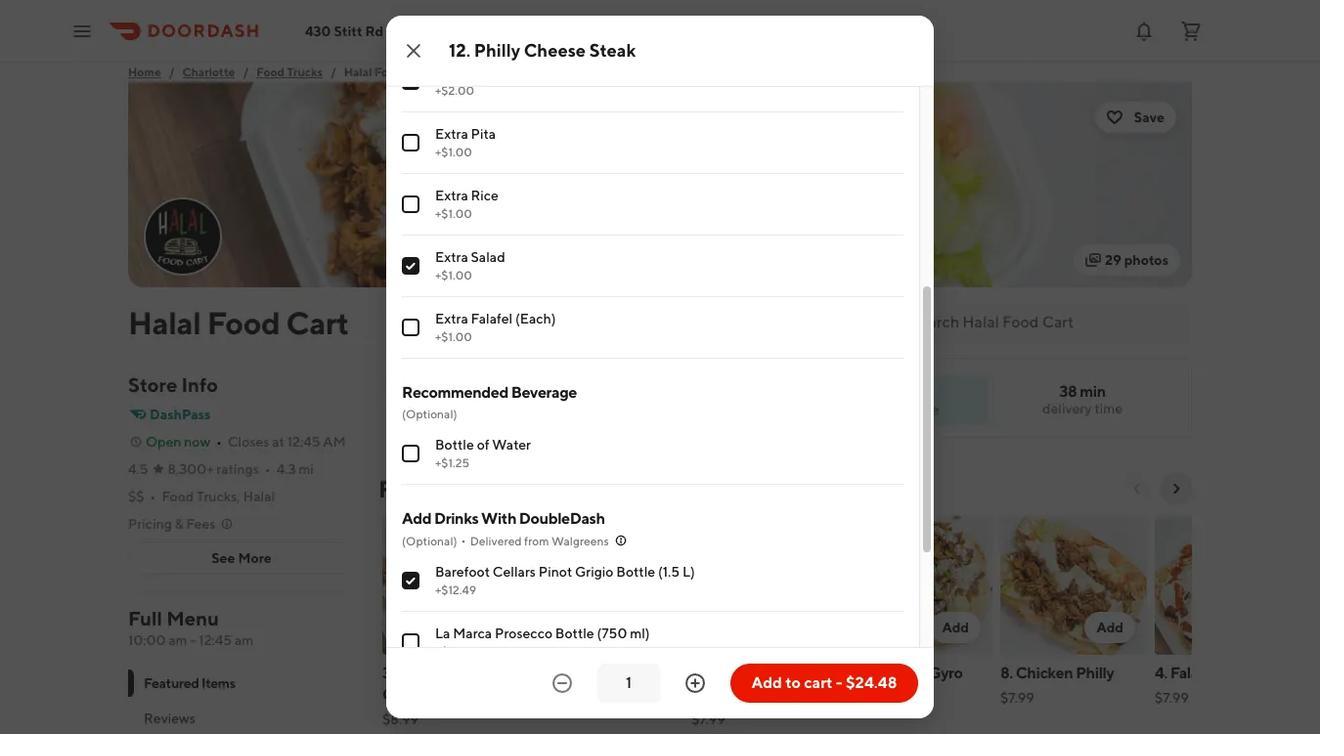 Task type: describe. For each thing, give the bounding box(es) containing it.
rice for 4. falafel over rice
[[1256, 664, 1287, 683]]

la
[[435, 626, 450, 642]]

pricing
[[128, 516, 172, 532]]

extras group
[[402, 10, 904, 359]]

8. chicken philly $7.99
[[1000, 664, 1114, 706]]

3. chicken & lamb combo $8.99
[[382, 664, 509, 727]]

8,300+
[[168, 462, 214, 477]]

1 horizontal spatial halal
[[243, 489, 275, 505]]

extra salad +$1.00
[[435, 250, 505, 283]]

10. chicken gyro $7.99
[[846, 664, 963, 706]]

prosecco
[[495, 626, 553, 642]]

rd
[[365, 23, 383, 39]]

8. chicken philly image
[[1000, 516, 1147, 655]]

recommended beverage group
[[402, 383, 904, 485]]

stitt
[[334, 23, 362, 39]]

pita
[[471, 126, 496, 142]]

add drinks with doubledash group
[[402, 509, 904, 734]]

3. chicken & lamb combo image
[[382, 516, 529, 655]]

1. chicken over rice $8.99
[[537, 664, 677, 706]]

3 / from the left
[[330, 65, 336, 79]]

4. falafel over rice $7.99
[[1155, 664, 1287, 706]]

4.3
[[276, 462, 296, 477]]

menu
[[166, 607, 219, 630]]

0 horizontal spatial cart
[[286, 304, 349, 341]]

$0.00 delivery fee
[[867, 382, 940, 417]]

$24.48
[[846, 674, 897, 692]]

29 photos button
[[1074, 244, 1180, 276]]

barefoot cellars pinot grigio bottle (1.5 l) +$12.49
[[435, 564, 695, 598]]

fee
[[920, 401, 940, 417]]

open menu image
[[70, 19, 94, 43]]

photos
[[1124, 252, 1168, 268]]

0 vertical spatial 12:45
[[287, 434, 320, 450]]

extra falafel (each) +$1.00
[[435, 311, 556, 344]]

bottle inside la marca prosecco bottle (750 ml) +$17.99
[[555, 626, 594, 642]]

+$1.00 for rice
[[435, 207, 472, 221]]

gyro
[[929, 664, 963, 683]]

8,300+ ratings •
[[168, 462, 271, 477]]

home link
[[128, 63, 161, 82]]

delivery inside $0.00 delivery fee
[[867, 401, 917, 417]]

add to cart - $24.48
[[751, 674, 897, 692]]

see
[[211, 551, 235, 566]]

• left 4.3
[[265, 462, 271, 477]]

over for chicken
[[609, 664, 644, 683]]

save
[[1134, 110, 1165, 125]]

(optional) inside recommended beverage (optional)
[[402, 407, 457, 422]]

add for 1.
[[633, 620, 660, 636]]

full menu 10:00 am - 12:45 am
[[128, 607, 254, 648]]

falafel for extra
[[471, 311, 513, 327]]

(750
[[597, 626, 627, 642]]

- inside button
[[836, 674, 843, 692]]

next button of carousel image
[[1168, 481, 1184, 497]]

12. for 12. philly cheese steak
[[449, 40, 470, 61]]

add inside group
[[402, 510, 431, 528]]

& inside pricing & fees "button"
[[175, 516, 183, 532]]

previous button of carousel image
[[1129, 481, 1145, 497]]

extra for extra falafel (each)
[[435, 311, 468, 327]]

bottle of water +$1.25
[[435, 437, 531, 471]]

0 horizontal spatial featured
[[144, 676, 199, 691]]

Delivery radio
[[399, 382, 483, 414]]

steak for 12. philly cheese steak
[[589, 40, 636, 61]]

food down close 12. philly cheese steak image
[[374, 65, 403, 79]]

extra pita +$1.00
[[435, 126, 496, 160]]

walgreens
[[552, 534, 609, 549]]

(optional) •
[[402, 533, 466, 548]]

home / charlotte / food trucks / halal food cart
[[128, 65, 429, 79]]

add for 3.
[[479, 620, 506, 636]]

dashpass
[[150, 407, 211, 422]]

doubledash
[[519, 510, 605, 528]]

grigio
[[575, 564, 614, 580]]

delivery
[[415, 390, 467, 406]]

add button for over
[[621, 612, 672, 643]]

38 min delivery time
[[1042, 382, 1123, 417]]

add to cart - $24.48 button
[[730, 664, 918, 703]]

add for 10.
[[942, 620, 969, 636]]

rice for 1. chicken over rice
[[646, 664, 677, 683]]

$8.99 inside the 3. chicken & lamb combo $8.99
[[382, 712, 418, 727]]

0 items, open order cart image
[[1179, 19, 1203, 43]]

min
[[1080, 382, 1106, 401]]

open now
[[146, 434, 210, 450]]

$$ • food trucks, halal
[[128, 489, 275, 505]]

halal food cart
[[128, 304, 349, 341]]

(optional) inside (optional) •
[[402, 534, 457, 548]]

• closes at 12:45 am
[[216, 434, 346, 450]]

home
[[128, 65, 161, 79]]

$8.99 inside the 1. chicken over rice $8.99
[[537, 690, 573, 706]]

pricing & fees button
[[128, 514, 235, 534]]

12. philly cheese steak $7.99
[[691, 664, 806, 727]]

1.
[[537, 664, 546, 683]]

delivered from walgreens
[[470, 534, 609, 549]]

2 am from the left
[[235, 633, 254, 648]]

(optional) inside extras (optional) • select up to 5
[[402, 34, 457, 49]]

430
[[305, 23, 331, 39]]

cart
[[804, 674, 833, 692]]

ratings
[[216, 462, 259, 477]]

drinks
[[434, 510, 478, 528]]

food left trucks at top left
[[256, 65, 285, 79]]

chicken for 8.
[[1016, 664, 1073, 683]]

to inside extras (optional) • select up to 5
[[522, 34, 533, 49]]

trucks
[[287, 65, 323, 79]]

extra rice +$1.00
[[435, 188, 499, 221]]

full
[[128, 607, 162, 630]]

marca
[[453, 626, 492, 642]]

now
[[184, 434, 210, 450]]

add button for &
[[467, 612, 517, 643]]

rice inside extra rice +$1.00
[[471, 188, 499, 204]]

info
[[181, 374, 218, 396]]

extras (optional) • select up to 5
[[402, 11, 543, 49]]

from
[[524, 534, 549, 549]]

pinot
[[538, 564, 572, 580]]

pickup
[[499, 390, 543, 406]]

add drinks with doubledash
[[402, 510, 605, 528]]

cellars
[[493, 564, 536, 580]]

mi
[[298, 462, 314, 477]]

select
[[470, 34, 504, 49]]

bottle inside bottle of water +$1.25
[[435, 437, 474, 453]]

chicken for 10.
[[869, 664, 926, 683]]

reviews
[[144, 711, 195, 727]]

1 am from the left
[[168, 633, 187, 648]]

1 vertical spatial featured items
[[144, 676, 235, 691]]

1. chicken over rice image
[[537, 516, 683, 655]]

• right now
[[216, 434, 222, 450]]

time
[[1094, 401, 1123, 417]]

over for falafel
[[1219, 664, 1254, 683]]

barefoot
[[435, 564, 490, 580]]



Task type: vqa. For each thing, say whether or not it's contained in the screenshot.
topmost Chipotle
no



Task type: locate. For each thing, give the bounding box(es) containing it.
delivered from walgreens image
[[613, 533, 628, 549]]

$8.99
[[537, 690, 573, 706], [382, 712, 418, 727]]

add button
[[467, 612, 517, 643], [621, 612, 672, 643], [930, 612, 981, 643], [1085, 612, 1135, 643]]

1 (optional) from the top
[[402, 34, 457, 49]]

0 vertical spatial &
[[175, 516, 183, 532]]

falafel right the "4."
[[1170, 664, 1216, 683]]

$7.99 down the "4."
[[1155, 690, 1189, 706]]

halal down '430 stitt rd' popup button
[[344, 65, 372, 79]]

extra down extra salad +$1.00
[[435, 311, 468, 327]]

food up info
[[207, 304, 280, 341]]

1 +$1.00 from the top
[[435, 145, 472, 160]]

more
[[238, 551, 272, 566]]

0 horizontal spatial items
[[201, 676, 235, 691]]

steak right the 5
[[589, 40, 636, 61]]

0 vertical spatial (optional)
[[402, 34, 457, 49]]

0 horizontal spatial falafel
[[471, 311, 513, 327]]

4 +$1.00 from the top
[[435, 330, 472, 344]]

+$1.00 for pita
[[435, 145, 472, 160]]

12:45 inside full menu 10:00 am - 12:45 am
[[199, 633, 232, 648]]

+$1.00 inside extra salad +$1.00
[[435, 268, 472, 283]]

0 horizontal spatial delivery
[[867, 401, 917, 417]]

1 horizontal spatial $8.99
[[537, 690, 573, 706]]

up
[[506, 34, 520, 49]]

+$1.25
[[435, 456, 469, 471]]

+$1.00 down salad on the top of page
[[435, 268, 472, 283]]

to
[[522, 34, 533, 49], [785, 674, 801, 692]]

1 vertical spatial (optional)
[[402, 407, 457, 422]]

& inside the 3. chicken & lamb combo $8.99
[[457, 664, 467, 683]]

extra left salad on the top of page
[[435, 250, 468, 265]]

philly for 12. philly cheese steak
[[474, 40, 520, 61]]

extra left pita
[[435, 126, 468, 142]]

1 vertical spatial cart
[[286, 304, 349, 341]]

1 horizontal spatial /
[[243, 65, 249, 79]]

1 add button from the left
[[467, 612, 517, 643]]

0 horizontal spatial rice
[[471, 188, 499, 204]]

to inside add to cart - $24.48 button
[[785, 674, 801, 692]]

$0.00
[[881, 382, 926, 400]]

0 horizontal spatial -
[[190, 633, 196, 648]]

1 horizontal spatial cheese
[[753, 664, 806, 683]]

extra inside extra falafel (each) +$1.00
[[435, 311, 468, 327]]

• inside (optional) •
[[461, 533, 466, 548]]

over down the ml)
[[609, 664, 644, 683]]

1 horizontal spatial featured items
[[378, 475, 542, 503]]

1 horizontal spatial -
[[836, 674, 843, 692]]

0 horizontal spatial $8.99
[[382, 712, 418, 727]]

1 vertical spatial bottle
[[616, 564, 655, 580]]

•
[[461, 34, 466, 49], [216, 434, 222, 450], [265, 462, 271, 477], [150, 489, 156, 505], [461, 533, 466, 548]]

1 delivery from the left
[[1042, 401, 1092, 417]]

+$1.00 up extra salad +$1.00
[[435, 207, 472, 221]]

delivered
[[470, 534, 522, 549]]

4 chicken from the left
[[1016, 664, 1073, 683]]

29
[[1105, 252, 1121, 268]]

1 vertical spatial steak
[[691, 685, 730, 704]]

philly inside "dialog"
[[474, 40, 520, 61]]

None checkbox
[[402, 73, 419, 90], [402, 196, 419, 213], [402, 572, 419, 590], [402, 73, 419, 90], [402, 196, 419, 213], [402, 572, 419, 590]]

12. for 12. philly cheese steak $7.99
[[691, 664, 709, 683]]

1 vertical spatial halal
[[128, 304, 201, 341]]

0 horizontal spatial bottle
[[435, 437, 474, 453]]

12:45 down 'menu'
[[199, 633, 232, 648]]

food
[[256, 65, 285, 79], [374, 65, 403, 79], [207, 304, 280, 341], [162, 489, 194, 505]]

2 add button from the left
[[621, 612, 672, 643]]

0 vertical spatial featured
[[378, 475, 477, 503]]

$7.99 inside 12. philly cheese steak $7.99
[[691, 712, 725, 727]]

philly for 12. philly cheese steak $7.99
[[712, 664, 750, 683]]

29 photos
[[1105, 252, 1168, 268]]

am down 'menu'
[[168, 633, 187, 648]]

2 over from the left
[[1219, 664, 1254, 683]]

at
[[272, 434, 284, 450]]

4 extra from the top
[[435, 311, 468, 327]]

chicken inside "10. chicken gyro $7.99"
[[869, 664, 926, 683]]

0 vertical spatial cart
[[405, 65, 429, 79]]

4 add button from the left
[[1085, 612, 1135, 643]]

2 horizontal spatial bottle
[[616, 564, 655, 580]]

3 extra from the top
[[435, 250, 468, 265]]

philly left the 5
[[474, 40, 520, 61]]

12:45 right at
[[287, 434, 320, 450]]

0 vertical spatial 12.
[[449, 40, 470, 61]]

0 vertical spatial steak
[[589, 40, 636, 61]]

cheese inside "dialog"
[[524, 40, 586, 61]]

add up the 8. chicken philly $7.99
[[1097, 620, 1124, 636]]

12. inside 12. philly cheese steak $7.99
[[691, 664, 709, 683]]

over right the "4."
[[1219, 664, 1254, 683]]

+$1.00 for salad
[[435, 268, 472, 283]]

& down "+$17.99" on the bottom left of page
[[457, 664, 467, 683]]

1 vertical spatial &
[[457, 664, 467, 683]]

extra inside extra salad +$1.00
[[435, 250, 468, 265]]

+$1.00 down pita
[[435, 145, 472, 160]]

430 stitt rd button
[[305, 23, 399, 39]]

0 vertical spatial $8.99
[[537, 690, 573, 706]]

delivery inside 38 min delivery time
[[1042, 401, 1092, 417]]

1 vertical spatial cheese
[[753, 664, 806, 683]]

&
[[175, 516, 183, 532], [457, 664, 467, 683]]

1 horizontal spatial cart
[[405, 65, 429, 79]]

chicken right 1.
[[549, 664, 606, 683]]

close 12. philly cheese steak image
[[402, 39, 425, 63]]

0 horizontal spatial 12.
[[449, 40, 470, 61]]

0 horizontal spatial cheese
[[524, 40, 586, 61]]

featured items up reviews
[[144, 676, 235, 691]]

chicken inside the 1. chicken over rice $8.99
[[549, 664, 606, 683]]

+$1.00 inside extra falafel (each) +$1.00
[[435, 330, 472, 344]]

1 over from the left
[[609, 664, 644, 683]]

/ right charlotte
[[243, 65, 249, 79]]

3 +$1.00 from the top
[[435, 268, 472, 283]]

food up pricing & fees "button" in the left of the page
[[162, 489, 194, 505]]

extra inside extra rice +$1.00
[[435, 188, 468, 204]]

cart
[[405, 65, 429, 79], [286, 304, 349, 341]]

2 vertical spatial bottle
[[555, 626, 594, 642]]

Item Search search field
[[910, 312, 1176, 333]]

to left the 5
[[522, 34, 533, 49]]

+$1.00 inside extra rice +$1.00
[[435, 207, 472, 221]]

extra inside extra pita +$1.00
[[435, 126, 468, 142]]

falafel inside extra falafel (each) +$1.00
[[471, 311, 513, 327]]

halal food cart image
[[128, 82, 1192, 287], [146, 199, 220, 274]]

12.
[[449, 40, 470, 61], [691, 664, 709, 683]]

1 horizontal spatial &
[[457, 664, 467, 683]]

2 delivery from the left
[[867, 401, 917, 417]]

extra for extra salad
[[435, 250, 468, 265]]

-
[[190, 633, 196, 648], [836, 674, 843, 692]]

(optional) down delivery
[[402, 407, 457, 422]]

0 horizontal spatial over
[[609, 664, 644, 683]]

4.
[[1155, 664, 1167, 683]]

Pickup radio
[[471, 382, 559, 414]]

add for 8.
[[1097, 620, 1124, 636]]

12. philly cheese steak image
[[691, 516, 838, 655]]

cheese
[[524, 40, 586, 61], [753, 664, 806, 683]]

over
[[609, 664, 644, 683], [1219, 664, 1254, 683]]

philly inside the 8. chicken philly $7.99
[[1076, 664, 1114, 683]]

• down drinks
[[461, 533, 466, 548]]

1 horizontal spatial over
[[1219, 664, 1254, 683]]

delivery
[[1042, 401, 1092, 417], [867, 401, 917, 417]]

lamb
[[470, 664, 509, 683]]

chicken up combo at the bottom left
[[397, 664, 454, 683]]

order methods option group
[[399, 382, 559, 414]]

add
[[402, 510, 431, 528], [479, 620, 506, 636], [633, 620, 660, 636], [942, 620, 969, 636], [1097, 620, 1124, 636], [751, 674, 782, 692]]

bottle left (1.5
[[616, 564, 655, 580]]

cheese inside 12. philly cheese steak $7.99
[[753, 664, 806, 683]]

$8.99 down 1.
[[537, 690, 573, 706]]

items inside heading
[[482, 475, 542, 503]]

$7.99
[[846, 690, 880, 706], [1000, 690, 1034, 706], [1155, 690, 1189, 706], [691, 712, 725, 727]]

notification bell image
[[1132, 19, 1156, 43]]

• inside extras (optional) • select up to 5
[[461, 34, 466, 49]]

increase quantity by 1 image
[[683, 672, 707, 695]]

cheese for 12. philly cheese steak
[[524, 40, 586, 61]]

steak inside 12. philly cheese steak $7.99
[[691, 685, 730, 704]]

$8.99 down combo at the bottom left
[[382, 712, 418, 727]]

extras
[[402, 11, 445, 30]]

salad
[[471, 250, 505, 265]]

trucks,
[[197, 489, 240, 505]]

12. philly cheese steak
[[449, 40, 636, 61]]

1 vertical spatial 12.
[[691, 664, 709, 683]]

bottle
[[435, 437, 474, 453], [616, 564, 655, 580], [555, 626, 594, 642]]

rice inside 4. falafel over rice $7.99
[[1256, 664, 1287, 683]]

add button up the 8. chicken philly $7.99
[[1085, 612, 1135, 643]]

1 vertical spatial featured
[[144, 676, 199, 691]]

cheese left 10.
[[753, 664, 806, 683]]

chicken inside the 3. chicken & lamb combo $8.99
[[397, 664, 454, 683]]

12. philly cheese steak dialog
[[386, 10, 934, 734]]

3 (optional) from the top
[[402, 534, 457, 548]]

pricing & fees
[[128, 516, 215, 532]]

2 chicken from the left
[[549, 664, 606, 683]]

- down 'menu'
[[190, 633, 196, 648]]

1 horizontal spatial rice
[[646, 664, 677, 683]]

add button up "+$17.99" on the bottom left of page
[[467, 612, 517, 643]]

store info
[[128, 374, 218, 396]]

2 +$1.00 from the top
[[435, 207, 472, 221]]

+$2.00
[[435, 83, 474, 98]]

falafel for 4.
[[1170, 664, 1216, 683]]

1 horizontal spatial 12:45
[[287, 434, 320, 450]]

- inside full menu 10:00 am - 12:45 am
[[190, 633, 196, 648]]

1 horizontal spatial falafel
[[1170, 664, 1216, 683]]

see more button
[[129, 543, 354, 574]]

2 / from the left
[[243, 65, 249, 79]]

430 stitt rd
[[305, 23, 383, 39]]

chicken right 10.
[[869, 664, 926, 683]]

1 horizontal spatial featured
[[378, 475, 477, 503]]

reviews button
[[128, 701, 355, 734]]

add inside button
[[751, 674, 782, 692]]

extra down extra pita +$1.00
[[435, 188, 468, 204]]

3 add button from the left
[[930, 612, 981, 643]]

0 vertical spatial cheese
[[524, 40, 586, 61]]

0 horizontal spatial steak
[[589, 40, 636, 61]]

0 horizontal spatial to
[[522, 34, 533, 49]]

- left 10.
[[836, 674, 843, 692]]

+$1.00 inside extra pita +$1.00
[[435, 145, 472, 160]]

chicken for 3.
[[397, 664, 454, 683]]

steak
[[589, 40, 636, 61], [691, 685, 730, 704]]

• left select
[[461, 34, 466, 49]]

1 horizontal spatial to
[[785, 674, 801, 692]]

add left cart
[[751, 674, 782, 692]]

1 vertical spatial to
[[785, 674, 801, 692]]

2 horizontal spatial /
[[330, 65, 336, 79]]

to left cart
[[785, 674, 801, 692]]

$7.99 inside 4. falafel over rice $7.99
[[1155, 690, 1189, 706]]

water
[[492, 437, 531, 453]]

4.5
[[128, 462, 148, 477]]

2 (optional) from the top
[[402, 407, 457, 422]]

add up lamb in the bottom of the page
[[479, 620, 506, 636]]

add up (optional) •
[[402, 510, 431, 528]]

beverage
[[511, 384, 577, 402]]

0 horizontal spatial featured items
[[144, 676, 235, 691]]

chicken right 8.
[[1016, 664, 1073, 683]]

am up reviews button
[[235, 633, 254, 648]]

$7.99 down 8.
[[1000, 690, 1034, 706]]

(each)
[[515, 311, 556, 327]]

12:45
[[287, 434, 320, 450], [199, 633, 232, 648]]

add button for philly
[[1085, 612, 1135, 643]]

featured inside heading
[[378, 475, 477, 503]]

over inside 4. falafel over rice $7.99
[[1219, 664, 1254, 683]]

1 extra from the top
[[435, 126, 468, 142]]

bottle inside barefoot cellars pinot grigio bottle (1.5 l) +$12.49
[[616, 564, 655, 580]]

cheese right up
[[524, 40, 586, 61]]

0 vertical spatial featured items
[[378, 475, 542, 503]]

& left fees at the bottom of the page
[[175, 516, 183, 532]]

featured items down +$1.25
[[378, 475, 542, 503]]

4.3 mi
[[276, 462, 314, 477]]

3 chicken from the left
[[869, 664, 926, 683]]

+$1.00 up recommended
[[435, 330, 472, 344]]

1 horizontal spatial 12.
[[691, 664, 709, 683]]

items up add drinks with doubledash
[[482, 475, 542, 503]]

add button up gyro
[[930, 612, 981, 643]]

+$17.99
[[435, 645, 475, 659]]

/ right trucks at top left
[[330, 65, 336, 79]]

0 vertical spatial falafel
[[471, 311, 513, 327]]

items
[[482, 475, 542, 503], [201, 676, 235, 691]]

1 vertical spatial $8.99
[[382, 712, 418, 727]]

extra for extra pita
[[435, 126, 468, 142]]

delivery left time
[[1042, 401, 1092, 417]]

extra for extra rice
[[435, 188, 468, 204]]

items up reviews button
[[201, 676, 235, 691]]

combo
[[382, 685, 434, 704]]

$$
[[128, 489, 144, 505]]

recommended
[[402, 384, 508, 402]]

closes
[[228, 434, 269, 450]]

12. up the +$2.00
[[449, 40, 470, 61]]

2 vertical spatial halal
[[243, 489, 275, 505]]

$7.99 inside "10. chicken gyro $7.99"
[[846, 690, 880, 706]]

add button for gyro
[[930, 612, 981, 643]]

1 horizontal spatial am
[[235, 633, 254, 648]]

+$1.00
[[435, 145, 472, 160], [435, 207, 472, 221], [435, 268, 472, 283], [435, 330, 472, 344]]

Current quantity is 1 number field
[[609, 673, 648, 694]]

food trucks link
[[256, 63, 323, 82]]

bottle left (750 in the left of the page
[[555, 626, 594, 642]]

steak inside "dialog"
[[589, 40, 636, 61]]

1 horizontal spatial bottle
[[555, 626, 594, 642]]

featured up reviews
[[144, 676, 199, 691]]

1 horizontal spatial philly
[[712, 664, 750, 683]]

0 vertical spatial halal
[[344, 65, 372, 79]]

add right (750 in the left of the page
[[633, 620, 660, 636]]

10. chicken gyro image
[[846, 516, 992, 655]]

chicken inside the 8. chicken philly $7.99
[[1016, 664, 1073, 683]]

add button up current quantity is 1 number field
[[621, 612, 672, 643]]

$7.99 down 10.
[[846, 690, 880, 706]]

(optional) down the extras
[[402, 34, 457, 49]]

0 horizontal spatial am
[[168, 633, 187, 648]]

1 vertical spatial falafel
[[1170, 664, 1216, 683]]

rice inside the 1. chicken over rice $8.99
[[646, 664, 677, 683]]

1 chicken from the left
[[397, 664, 454, 683]]

philly
[[474, 40, 520, 61], [712, 664, 750, 683], [1076, 664, 1114, 683]]

$7.99 inside the 8. chicken philly $7.99
[[1000, 690, 1034, 706]]

featured items heading
[[378, 473, 542, 505]]

12. right current quantity is 1 number field
[[691, 664, 709, 683]]

add up gyro
[[942, 620, 969, 636]]

1 vertical spatial 12:45
[[199, 633, 232, 648]]

cheese for 12. philly cheese steak $7.99
[[753, 664, 806, 683]]

2 vertical spatial (optional)
[[402, 534, 457, 548]]

0 horizontal spatial 12:45
[[199, 633, 232, 648]]

2 extra from the top
[[435, 188, 468, 204]]

save button
[[1095, 102, 1176, 133]]

0 vertical spatial items
[[482, 475, 542, 503]]

10:00
[[128, 633, 166, 648]]

0 horizontal spatial halal
[[128, 304, 201, 341]]

0 vertical spatial -
[[190, 633, 196, 648]]

open
[[146, 434, 181, 450]]

0 horizontal spatial &
[[175, 516, 183, 532]]

(optional) down drinks
[[402, 534, 457, 548]]

2 horizontal spatial halal
[[344, 65, 372, 79]]

1 / from the left
[[169, 65, 175, 79]]

10.
[[846, 664, 866, 683]]

philly right increase quantity by 1 icon
[[712, 664, 750, 683]]

am
[[323, 434, 346, 450]]

extra
[[435, 126, 468, 142], [435, 188, 468, 204], [435, 250, 468, 265], [435, 311, 468, 327]]

recommended beverage (optional)
[[402, 384, 577, 422]]

l)
[[682, 564, 695, 580]]

0 vertical spatial bottle
[[435, 437, 474, 453]]

0 horizontal spatial /
[[169, 65, 175, 79]]

None checkbox
[[402, 134, 419, 152], [402, 257, 419, 275], [402, 319, 419, 337], [402, 445, 419, 463], [402, 634, 419, 651], [402, 134, 419, 152], [402, 257, 419, 275], [402, 319, 419, 337], [402, 445, 419, 463], [402, 634, 419, 651]]

steak right current quantity is 1 number field
[[691, 685, 730, 704]]

fees
[[186, 516, 215, 532]]

falafel inside 4. falafel over rice $7.99
[[1170, 664, 1216, 683]]

steak for 12. philly cheese steak $7.99
[[691, 685, 730, 704]]

12. inside "dialog"
[[449, 40, 470, 61]]

falafel left (each)
[[471, 311, 513, 327]]

decrease quantity by 1 image
[[551, 672, 574, 695]]

0 horizontal spatial philly
[[474, 40, 520, 61]]

featured down +$1.25
[[378, 475, 477, 503]]

delivery down $0.00
[[867, 401, 917, 417]]

with
[[481, 510, 516, 528]]

philly left the "4."
[[1076, 664, 1114, 683]]

+$12.49
[[435, 583, 476, 598]]

philly inside 12. philly cheese steak $7.99
[[712, 664, 750, 683]]

1 horizontal spatial steak
[[691, 685, 730, 704]]

halal down the ratings
[[243, 489, 275, 505]]

bottle up +$1.25
[[435, 437, 474, 453]]

1 horizontal spatial items
[[482, 475, 542, 503]]

2 horizontal spatial philly
[[1076, 664, 1114, 683]]

/ right home
[[169, 65, 175, 79]]

2 horizontal spatial rice
[[1256, 664, 1287, 683]]

1 horizontal spatial delivery
[[1042, 401, 1092, 417]]

halal up store info
[[128, 304, 201, 341]]

chicken for 1.
[[549, 664, 606, 683]]

38
[[1059, 382, 1077, 401]]

1 vertical spatial items
[[201, 676, 235, 691]]

la marca prosecco bottle (750 ml) +$17.99
[[435, 626, 650, 659]]

• right $$
[[150, 489, 156, 505]]

store
[[128, 374, 177, 396]]

1 vertical spatial -
[[836, 674, 843, 692]]

over inside the 1. chicken over rice $8.99
[[609, 664, 644, 683]]

0 vertical spatial to
[[522, 34, 533, 49]]

$7.99 down increase quantity by 1 icon
[[691, 712, 725, 727]]



